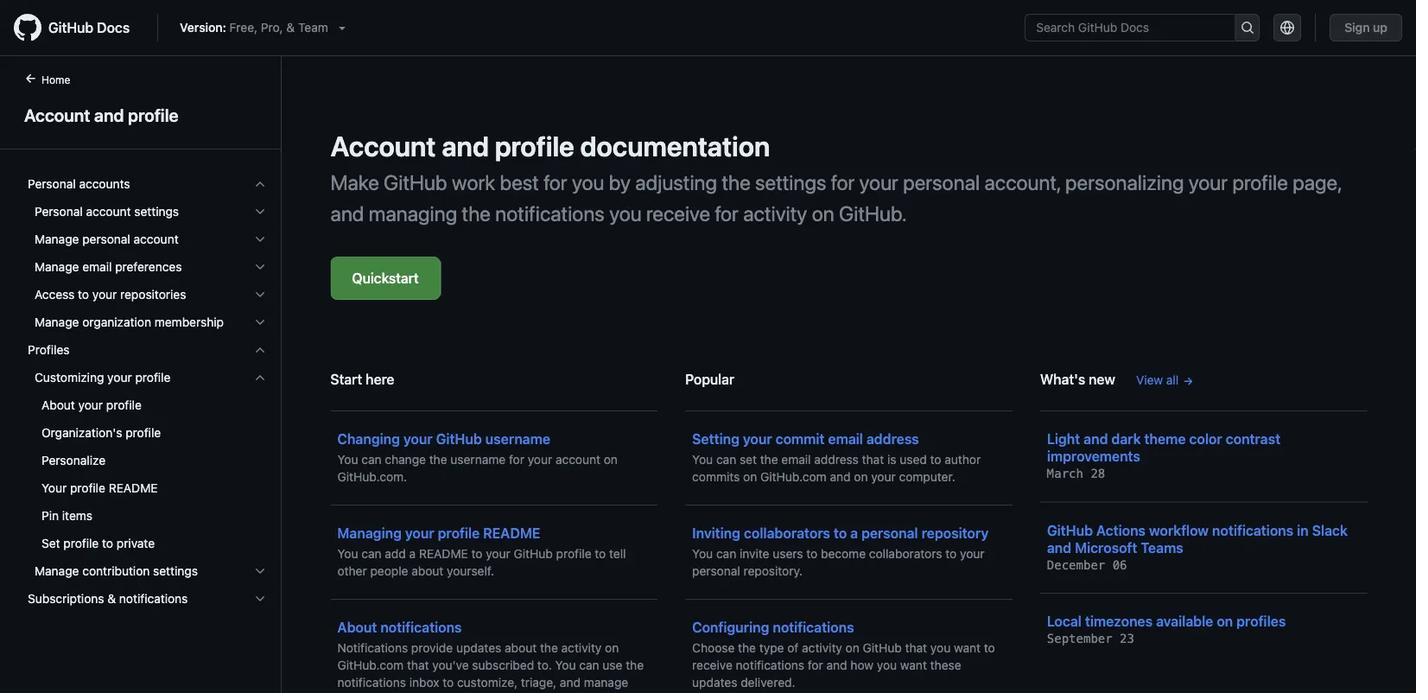 Task type: locate. For each thing, give the bounding box(es) containing it.
github.com inside about notifications notifications provide updates about the activity on github.com that you've subscribed to. you can use the notifications inbox to customize, triage, and manage your updates.
[[338, 658, 404, 673]]

2 vertical spatial settings
[[153, 564, 198, 578]]

sc 9kayk9 0 image inside manage personal account dropdown button
[[253, 233, 267, 246]]

notifications down best
[[496, 201, 605, 226]]

subscribed
[[472, 658, 534, 673]]

1 horizontal spatial that
[[862, 453, 885, 467]]

0 horizontal spatial address
[[815, 453, 859, 467]]

manage email preferences button
[[21, 253, 274, 281]]

invite
[[740, 547, 770, 561]]

about for notifications
[[338, 619, 377, 636]]

1 vertical spatial address
[[815, 453, 859, 467]]

inviting
[[693, 525, 741, 542]]

you down changing
[[338, 453, 358, 467]]

1 horizontal spatial &
[[286, 20, 295, 35]]

account
[[86, 204, 131, 219], [134, 232, 179, 246], [556, 453, 601, 467]]

sc 9kayk9 0 image inside customizing your profile 'dropdown button'
[[253, 371, 267, 385]]

your profile readme link
[[21, 475, 274, 502]]

and up improvements
[[1084, 431, 1109, 447]]

about right people
[[412, 564, 444, 578]]

github actions workflow notifications in slack and microsoft teams december 06
[[1048, 522, 1348, 572]]

github.com down notifications
[[338, 658, 404, 673]]

0 vertical spatial personal
[[28, 177, 76, 191]]

set profile to private link
[[21, 530, 274, 558]]

version: free, pro, & team
[[180, 20, 328, 35]]

& down contribution
[[107, 592, 116, 606]]

2 sc 9kayk9 0 image from the top
[[253, 205, 267, 219]]

github inside the managing your profile readme you can add a readme to your github profile to tell other people about yourself.
[[514, 547, 553, 561]]

light and dark theme color contrast improvements march 28
[[1048, 431, 1281, 481]]

and right triage,
[[560, 676, 581, 690]]

profile up items
[[70, 481, 105, 495]]

profiles element
[[14, 336, 281, 585], [14, 364, 281, 585]]

email down manage personal account
[[82, 260, 112, 274]]

and inside about notifications notifications provide updates about the activity on github.com that you've subscribed to. you can use the notifications inbox to customize, triage, and manage your updates.
[[560, 676, 581, 690]]

on inside configuring notifications choose the type of activity on github that you want to receive notifications for and how you want these updates delivered.
[[846, 641, 860, 655]]

can up github.com.
[[362, 453, 382, 467]]

1 horizontal spatial want
[[954, 641, 981, 655]]

profile up yourself.
[[438, 525, 480, 542]]

1 vertical spatial a
[[409, 547, 416, 561]]

activity inside about notifications notifications provide updates about the activity on github.com that you've subscribed to. you can use the notifications inbox to customize, triage, and manage your updates.
[[562, 641, 602, 655]]

sc 9kayk9 0 image for personal accounts
[[253, 177, 267, 191]]

can up commits
[[717, 453, 737, 467]]

2 vertical spatial email
[[782, 453, 811, 467]]

1 horizontal spatial collaborators
[[870, 547, 943, 561]]

username
[[486, 431, 551, 447], [451, 453, 506, 467]]

0 vertical spatial want
[[954, 641, 981, 655]]

you down inviting
[[693, 547, 713, 561]]

0 vertical spatial updates
[[456, 641, 502, 655]]

readme
[[109, 481, 158, 495], [483, 525, 541, 542], [419, 547, 468, 561]]

the right change
[[429, 453, 447, 467]]

you down the by
[[610, 201, 642, 226]]

customizing your profile button
[[21, 364, 274, 392]]

setting
[[693, 431, 740, 447]]

set
[[41, 536, 60, 551]]

sc 9kayk9 0 image inside manage email preferences dropdown button
[[253, 260, 267, 274]]

account and profile element
[[0, 70, 282, 692]]

1 vertical spatial &
[[107, 592, 116, 606]]

sc 9kayk9 0 image inside personal accounts "dropdown button"
[[253, 177, 267, 191]]

0 vertical spatial address
[[867, 431, 919, 447]]

you up other
[[338, 547, 358, 561]]

theme
[[1145, 431, 1186, 447]]

address up is at the bottom right of the page
[[867, 431, 919, 447]]

select language: current language is english image
[[1281, 21, 1295, 35]]

6 sc 9kayk9 0 image from the top
[[253, 592, 267, 606]]

repository.
[[744, 564, 803, 578]]

that inside about notifications notifications provide updates about the activity on github.com that you've subscribed to. you can use the notifications inbox to customize, triage, and manage your updates.
[[407, 658, 429, 673]]

become
[[821, 547, 866, 561]]

a inside the managing your profile readme you can add a readme to your github profile to tell other people about yourself.
[[409, 547, 416, 561]]

0 horizontal spatial &
[[107, 592, 116, 606]]

2 profiles element from the top
[[14, 364, 281, 585]]

profile down profiles dropdown button
[[135, 370, 171, 385]]

and up december
[[1048, 539, 1072, 556]]

you inside inviting collaborators to a personal repository you can invite users to become collaborators to your personal repository.
[[693, 547, 713, 561]]

0 horizontal spatial a
[[409, 547, 416, 561]]

sc 9kayk9 0 image
[[253, 177, 267, 191], [253, 205, 267, 219], [253, 316, 267, 329], [253, 343, 267, 357], [253, 371, 267, 385], [253, 592, 267, 606]]

you right to.
[[555, 658, 576, 673]]

3 sc 9kayk9 0 image from the top
[[253, 316, 267, 329]]

is
[[888, 453, 897, 467]]

1 vertical spatial settings
[[134, 204, 179, 219]]

subscriptions
[[28, 592, 104, 606]]

the inside configuring notifications choose the type of activity on github that you want to receive notifications for and how you want these updates delivered.
[[738, 641, 756, 655]]

manage organization membership button
[[21, 309, 274, 336]]

4 manage from the top
[[35, 564, 79, 578]]

notifications
[[496, 201, 605, 226], [1213, 522, 1294, 539], [119, 592, 188, 606], [381, 619, 462, 636], [773, 619, 855, 636], [736, 658, 805, 673], [338, 676, 406, 690]]

2 horizontal spatial email
[[829, 431, 864, 447]]

1 vertical spatial about
[[505, 641, 537, 655]]

other
[[338, 564, 367, 578]]

0 horizontal spatial that
[[407, 658, 429, 673]]

users
[[773, 547, 804, 561]]

0 vertical spatial account
[[86, 204, 131, 219]]

customizing your profile element
[[14, 364, 281, 558], [14, 392, 281, 558]]

settings inside "account and profile documentation make github work best for you by adjusting the settings for your personal account, personalizing your profile page, and managing the notifications you receive for activity on github."
[[756, 170, 827, 195]]

1 vertical spatial that
[[906, 641, 928, 655]]

pro,
[[261, 20, 283, 35]]

collaborators up users
[[744, 525, 831, 542]]

settings for personal account settings
[[134, 204, 179, 219]]

you up these
[[931, 641, 951, 655]]

github
[[48, 19, 94, 36], [384, 170, 448, 195], [436, 431, 482, 447], [1048, 522, 1094, 539], [514, 547, 553, 561], [863, 641, 902, 655]]

personal inside "dropdown button"
[[28, 177, 76, 191]]

can inside the managing your profile readme you can add a readme to your github profile to tell other people about yourself.
[[362, 547, 382, 561]]

github.com down commit
[[761, 470, 827, 484]]

github.com
[[761, 470, 827, 484], [338, 658, 404, 673]]

notifications left "in"
[[1213, 522, 1294, 539]]

popular
[[686, 371, 735, 388]]

None search field
[[1025, 14, 1261, 41]]

0 horizontal spatial account
[[86, 204, 131, 219]]

on
[[812, 201, 835, 226], [604, 453, 618, 467], [744, 470, 757, 484], [854, 470, 868, 484], [1217, 613, 1234, 630], [605, 641, 619, 655], [846, 641, 860, 655]]

personal inside "account and profile documentation make github work best for you by adjusting the settings for your personal account, personalizing your profile page, and managing the notifications you receive for activity on github."
[[904, 170, 980, 195]]

december
[[1048, 558, 1106, 572]]

can inside setting your commit email address you can set the email address that is used to author commits on github.com and on your computer.
[[717, 453, 737, 467]]

0 vertical spatial &
[[286, 20, 295, 35]]

account for account and profile
[[24, 105, 90, 125]]

1 vertical spatial email
[[829, 431, 864, 447]]

1 horizontal spatial about
[[505, 641, 537, 655]]

change
[[385, 453, 426, 467]]

updates down the choose
[[693, 676, 738, 690]]

account and profile documentation make github work best for you by adjusting the settings for your personal account, personalizing your profile page, and managing the notifications you receive for activity on github.
[[331, 130, 1342, 226]]

membership
[[155, 315, 224, 329]]

a right 'add' on the bottom left
[[409, 547, 416, 561]]

a up become
[[851, 525, 859, 542]]

1 horizontal spatial about
[[338, 619, 377, 636]]

a inside inviting collaborators to a personal repository you can invite users to become collaborators to your personal repository.
[[851, 525, 859, 542]]

you left the by
[[572, 170, 605, 195]]

personal inside 'dropdown button'
[[35, 204, 83, 219]]

email right commit
[[829, 431, 864, 447]]

access to your repositories button
[[21, 281, 274, 309]]

1 horizontal spatial email
[[782, 453, 811, 467]]

updates up subscribed
[[456, 641, 502, 655]]

notifications inside "account and profile documentation make github work best for you by adjusting the settings for your personal account, personalizing your profile page, and managing the notifications you receive for activity on github."
[[496, 201, 605, 226]]

that inside configuring notifications choose the type of activity on github that you want to receive notifications for and how you want these updates delivered.
[[906, 641, 928, 655]]

1 vertical spatial about
[[338, 619, 377, 636]]

settings inside 'dropdown button'
[[134, 204, 179, 219]]

the right set
[[761, 453, 779, 467]]

1 vertical spatial github.com
[[338, 658, 404, 673]]

1 horizontal spatial account
[[134, 232, 179, 246]]

manage
[[584, 676, 629, 690]]

sc 9kayk9 0 image inside the subscriptions & notifications dropdown button
[[253, 592, 267, 606]]

sc 9kayk9 0 image
[[253, 233, 267, 246], [253, 260, 267, 274], [253, 288, 267, 302], [253, 565, 267, 578]]

notifications down type
[[736, 658, 805, 673]]

0 horizontal spatial updates
[[456, 641, 502, 655]]

sc 9kayk9 0 image for profiles
[[253, 343, 267, 357]]

about inside account and profile element
[[41, 398, 75, 412]]

the left type
[[738, 641, 756, 655]]

customizing your profile element containing about your profile
[[14, 392, 281, 558]]

github.com.
[[338, 470, 407, 484]]

up
[[1374, 20, 1388, 35]]

0 vertical spatial account
[[24, 105, 90, 125]]

0 vertical spatial about
[[412, 564, 444, 578]]

2 vertical spatial account
[[556, 453, 601, 467]]

you
[[338, 453, 358, 467], [693, 453, 713, 467], [338, 547, 358, 561], [693, 547, 713, 561], [555, 658, 576, 673]]

1 horizontal spatial account
[[331, 130, 436, 163]]

start
[[331, 371, 362, 388]]

2 personal accounts element from the top
[[14, 198, 281, 336]]

0 horizontal spatial collaborators
[[744, 525, 831, 542]]

profiles element containing customizing your profile
[[14, 364, 281, 585]]

personal accounts element
[[14, 170, 281, 336], [14, 198, 281, 336]]

and down home link
[[94, 105, 124, 125]]

about inside the managing your profile readme you can add a readme to your github profile to tell other people about yourself.
[[412, 564, 444, 578]]

and inside configuring notifications choose the type of activity on github that you want to receive notifications for and how you want these updates delivered.
[[827, 658, 848, 673]]

sc 9kayk9 0 image inside manage contribution settings "dropdown button"
[[253, 565, 267, 578]]

and
[[94, 105, 124, 125], [442, 130, 489, 163], [331, 201, 364, 226], [1084, 431, 1109, 447], [830, 470, 851, 484], [1048, 539, 1072, 556], [827, 658, 848, 673], [560, 676, 581, 690]]

manage for manage contribution settings
[[35, 564, 79, 578]]

1 horizontal spatial a
[[851, 525, 859, 542]]

readme inside account and profile element
[[109, 481, 158, 495]]

sc 9kayk9 0 image inside profiles dropdown button
[[253, 343, 267, 357]]

and left how
[[827, 658, 848, 673]]

sc 9kayk9 0 image inside personal account settings 'dropdown button'
[[253, 205, 267, 219]]

your inside inviting collaborators to a personal repository you can invite users to become collaborators to your personal repository.
[[960, 547, 985, 561]]

receive down the choose
[[693, 658, 733, 673]]

1 vertical spatial account
[[331, 130, 436, 163]]

version:
[[180, 20, 226, 35]]

personalize link
[[21, 447, 274, 475]]

1 horizontal spatial github.com
[[761, 470, 827, 484]]

adjusting
[[636, 170, 718, 195]]

0 vertical spatial receive
[[647, 201, 711, 226]]

about up subscribed
[[505, 641, 537, 655]]

preferences
[[115, 260, 182, 274]]

github inside github actions workflow notifications in slack and microsoft teams december 06
[[1048, 522, 1094, 539]]

microsoft
[[1075, 539, 1138, 556]]

notifications down manage contribution settings "dropdown button"
[[119, 592, 188, 606]]

1 vertical spatial updates
[[693, 676, 738, 690]]

2 vertical spatial readme
[[419, 547, 468, 561]]

0 horizontal spatial about
[[412, 564, 444, 578]]

personal down personal account settings
[[82, 232, 130, 246]]

1 manage from the top
[[35, 232, 79, 246]]

set
[[740, 453, 757, 467]]

you inside the managing your profile readme you can add a readme to your github profile to tell other people about yourself.
[[338, 547, 358, 561]]

2 horizontal spatial readme
[[483, 525, 541, 542]]

2 customizing your profile element from the top
[[14, 392, 281, 558]]

github inside "account and profile documentation make github work best for you by adjusting the settings for your personal account, personalizing your profile page, and managing the notifications you receive for activity on github."
[[384, 170, 448, 195]]

setting your commit email address you can set the email address that is used to author commits on github.com and on your computer.
[[693, 431, 981, 484]]

want up these
[[954, 641, 981, 655]]

sc 9kayk9 0 image for personal account settings
[[253, 205, 267, 219]]

1 vertical spatial readme
[[483, 525, 541, 542]]

about inside about notifications notifications provide updates about the activity on github.com that you've subscribed to. you can use the notifications inbox to customize, triage, and manage your updates.
[[338, 619, 377, 636]]

on inside about notifications notifications provide updates about the activity on github.com that you've subscribed to. you can use the notifications inbox to customize, triage, and manage your updates.
[[605, 641, 619, 655]]

1 profiles element from the top
[[14, 336, 281, 585]]

2 horizontal spatial account
[[556, 453, 601, 467]]

manage organization membership
[[35, 315, 224, 329]]

light
[[1048, 431, 1081, 447]]

triangle down image
[[335, 21, 349, 35]]

tell
[[610, 547, 626, 561]]

type
[[760, 641, 784, 655]]

0 horizontal spatial about
[[41, 398, 75, 412]]

changing
[[338, 431, 400, 447]]

set profile to private
[[41, 536, 155, 551]]

2 horizontal spatial that
[[906, 641, 928, 655]]

1 horizontal spatial updates
[[693, 676, 738, 690]]

notifications up updates.
[[338, 676, 406, 690]]

can inside inviting collaborators to a personal repository you can invite users to become collaborators to your personal repository.
[[717, 547, 737, 561]]

1 vertical spatial receive
[[693, 658, 733, 673]]

about up notifications
[[338, 619, 377, 636]]

0 horizontal spatial email
[[82, 260, 112, 274]]

manage contribution settings
[[35, 564, 198, 578]]

sc 9kayk9 0 image inside access to your repositories dropdown button
[[253, 288, 267, 302]]

what's new
[[1041, 371, 1116, 388]]

1 horizontal spatial readme
[[419, 547, 468, 561]]

to inside setting your commit email address you can set the email address that is used to author commits on github.com and on your computer.
[[931, 453, 942, 467]]

1 sc 9kayk9 0 image from the top
[[253, 233, 267, 246]]

0 vertical spatial username
[[486, 431, 551, 447]]

can
[[362, 453, 382, 467], [717, 453, 737, 467], [362, 547, 382, 561], [717, 547, 737, 561], [579, 658, 600, 673]]

23
[[1120, 632, 1135, 646]]

and up the work
[[442, 130, 489, 163]]

0 vertical spatial github.com
[[761, 470, 827, 484]]

personal up github.
[[904, 170, 980, 195]]

and up inviting collaborators to a personal repository you can invite users to become collaborators to your personal repository.
[[830, 470, 851, 484]]

managing
[[338, 525, 402, 542]]

manage for manage email preferences
[[35, 260, 79, 274]]

4 sc 9kayk9 0 image from the top
[[253, 565, 267, 578]]

github.com inside setting your commit email address you can set the email address that is used to author commits on github.com and on your computer.
[[761, 470, 827, 484]]

0 vertical spatial email
[[82, 260, 112, 274]]

2 vertical spatial that
[[407, 658, 429, 673]]

1 personal accounts element from the top
[[14, 170, 281, 336]]

available
[[1157, 613, 1214, 630]]

your inside 'dropdown button'
[[107, 370, 132, 385]]

0 horizontal spatial want
[[901, 658, 927, 673]]

3 manage from the top
[[35, 315, 79, 329]]

personal for personal account settings
[[35, 204, 83, 219]]

inviting collaborators to a personal repository you can invite users to become collaborators to your personal repository.
[[693, 525, 989, 578]]

manage for manage organization membership
[[35, 315, 79, 329]]

receive down adjusting
[[647, 201, 711, 226]]

you up commits
[[693, 453, 713, 467]]

1 vertical spatial personal
[[35, 204, 83, 219]]

5 sc 9kayk9 0 image from the top
[[253, 371, 267, 385]]

managing
[[369, 201, 457, 226]]

about
[[41, 398, 75, 412], [338, 619, 377, 636]]

of
[[788, 641, 799, 655]]

2 manage from the top
[[35, 260, 79, 274]]

profile down customizing your profile
[[106, 398, 142, 412]]

about for your
[[41, 398, 75, 412]]

email
[[82, 260, 112, 274], [829, 431, 864, 447], [782, 453, 811, 467]]

collaborators down repository on the right of page
[[870, 547, 943, 561]]

2 sc 9kayk9 0 image from the top
[[253, 260, 267, 274]]

github inside 'changing your github username you can change the username for your account on github.com.'
[[436, 431, 482, 447]]

0 vertical spatial about
[[41, 398, 75, 412]]

collaborators
[[744, 525, 831, 542], [870, 547, 943, 561]]

account inside dropdown button
[[134, 232, 179, 246]]

can down inviting
[[717, 547, 737, 561]]

your inside about notifications notifications provide updates about the activity on github.com that you've subscribed to. you can use the notifications inbox to customize, triage, and manage your updates.
[[338, 693, 362, 693]]

0 horizontal spatial account
[[24, 105, 90, 125]]

account inside "account and profile documentation make github work best for you by adjusting the settings for your personal account, personalizing your profile page, and managing the notifications you receive for activity on github."
[[331, 130, 436, 163]]

can down managing
[[362, 547, 382, 561]]

for inside configuring notifications choose the type of activity on github that you want to receive notifications for and how you want these updates delivered.
[[808, 658, 824, 673]]

email inside dropdown button
[[82, 260, 112, 274]]

can left use
[[579, 658, 600, 673]]

sc 9kayk9 0 image inside manage organization membership dropdown button
[[253, 316, 267, 329]]

manage inside "dropdown button"
[[35, 564, 79, 578]]

0 horizontal spatial readme
[[109, 481, 158, 495]]

github.
[[839, 201, 907, 226]]

28
[[1091, 467, 1106, 481]]

the
[[722, 170, 751, 195], [462, 201, 491, 226], [429, 453, 447, 467], [761, 453, 779, 467], [540, 641, 558, 655], [738, 641, 756, 655], [626, 658, 644, 673]]

and down the make
[[331, 201, 364, 226]]

0 horizontal spatial github.com
[[338, 658, 404, 673]]

for inside 'changing your github username you can change the username for your account on github.com.'
[[509, 453, 525, 467]]

personal down "personal accounts"
[[35, 204, 83, 219]]

1 customizing your profile element from the top
[[14, 364, 281, 558]]

account down home link
[[24, 105, 90, 125]]

configuring
[[693, 619, 770, 636]]

email down commit
[[782, 453, 811, 467]]

on inside 'changing your github username you can change the username for your account on github.com.'
[[604, 453, 618, 467]]

0 vertical spatial a
[[851, 525, 859, 542]]

1 vertical spatial username
[[451, 453, 506, 467]]

profiles element containing profiles
[[14, 336, 281, 585]]

settings inside "dropdown button"
[[153, 564, 198, 578]]

1 vertical spatial account
[[134, 232, 179, 246]]

profile
[[128, 105, 179, 125], [495, 130, 575, 163], [1233, 170, 1289, 195], [135, 370, 171, 385], [106, 398, 142, 412], [126, 426, 161, 440], [70, 481, 105, 495], [438, 525, 480, 542], [63, 536, 99, 551], [556, 547, 592, 561]]

account up the make
[[331, 130, 436, 163]]

address down commit
[[815, 453, 859, 467]]

0 vertical spatial readme
[[109, 481, 158, 495]]

activity inside "account and profile documentation make github work best for you by adjusting the settings for your personal account, personalizing your profile page, and managing the notifications you receive for activity on github."
[[744, 201, 808, 226]]

0 vertical spatial settings
[[756, 170, 827, 195]]

about down customizing
[[41, 398, 75, 412]]

address
[[867, 431, 919, 447], [815, 453, 859, 467]]

Search GitHub Docs search field
[[1026, 15, 1236, 41]]

1 sc 9kayk9 0 image from the top
[[253, 177, 267, 191]]

personalizing
[[1066, 170, 1185, 195]]

personal left accounts at the top left of the page
[[28, 177, 76, 191]]

3 sc 9kayk9 0 image from the top
[[253, 288, 267, 302]]

want left these
[[901, 658, 927, 673]]

4 sc 9kayk9 0 image from the top
[[253, 343, 267, 357]]

& right pro, at the top of page
[[286, 20, 295, 35]]

0 vertical spatial that
[[862, 453, 885, 467]]

manage email preferences
[[35, 260, 182, 274]]



Task type: describe. For each thing, give the bounding box(es) containing it.
manage personal account
[[35, 232, 179, 246]]

changing your github username you can change the username for your account on github.com.
[[338, 431, 618, 484]]

1 horizontal spatial address
[[867, 431, 919, 447]]

profiles
[[1237, 613, 1287, 630]]

& inside dropdown button
[[107, 592, 116, 606]]

organization's profile link
[[21, 419, 274, 447]]

on inside "account and profile documentation make github work best for you by adjusting the settings for your personal account, personalizing your profile page, and managing the notifications you receive for activity on github."
[[812, 201, 835, 226]]

you've
[[432, 658, 469, 673]]

all
[[1167, 373, 1179, 387]]

personal account settings button
[[21, 198, 274, 226]]

about inside about notifications notifications provide updates about the activity on github.com that you've subscribed to. you can use the notifications inbox to customize, triage, and manage your updates.
[[505, 641, 537, 655]]

github inside configuring notifications choose the type of activity on github that you want to receive notifications for and how you want these updates delivered.
[[863, 641, 902, 655]]

repository
[[922, 525, 989, 542]]

search image
[[1241, 21, 1255, 35]]

notifications up provide
[[381, 619, 462, 636]]

you right how
[[877, 658, 897, 673]]

used
[[900, 453, 927, 467]]

local timezones available on profiles september 23
[[1048, 613, 1287, 646]]

manage for manage personal account
[[35, 232, 79, 246]]

these
[[931, 658, 962, 673]]

and inside light and dark theme color contrast improvements march 28
[[1084, 431, 1109, 447]]

triage,
[[521, 676, 557, 690]]

subscriptions & notifications
[[28, 592, 188, 606]]

to.
[[538, 658, 552, 673]]

contribution
[[82, 564, 150, 578]]

author
[[945, 453, 981, 467]]

0 vertical spatial collaborators
[[744, 525, 831, 542]]

documentation
[[581, 130, 771, 163]]

1 vertical spatial want
[[901, 658, 927, 673]]

commits
[[693, 470, 740, 484]]

sc 9kayk9 0 image for manage contribution settings
[[253, 565, 267, 578]]

configuring notifications choose the type of activity on github that you want to receive notifications for and how you want these updates delivered.
[[693, 619, 996, 690]]

sc 9kayk9 0 image for manage organization membership
[[253, 316, 267, 329]]

your inside dropdown button
[[92, 287, 117, 302]]

color
[[1190, 431, 1223, 447]]

best
[[500, 170, 539, 195]]

notifications inside github actions workflow notifications in slack and microsoft teams december 06
[[1213, 522, 1294, 539]]

in
[[1298, 522, 1309, 539]]

to inside dropdown button
[[78, 287, 89, 302]]

manage contribution settings button
[[21, 558, 274, 585]]

customize,
[[457, 676, 518, 690]]

settings for manage contribution settings
[[153, 564, 198, 578]]

quickstart link
[[331, 257, 441, 300]]

yourself.
[[447, 564, 495, 578]]

accounts
[[79, 177, 130, 191]]

start here
[[331, 371, 395, 388]]

slack
[[1313, 522, 1348, 539]]

github docs
[[48, 19, 130, 36]]

timezones
[[1086, 613, 1153, 630]]

the inside 'changing your github username you can change the username for your account on github.com.'
[[429, 453, 447, 467]]

account for account and profile documentation make github work best for you by adjusting the settings for your personal account, personalizing your profile page, and managing the notifications you receive for activity on github.
[[331, 130, 436, 163]]

activity inside configuring notifications choose the type of activity on github that you want to receive notifications for and how you want these updates delivered.
[[802, 641, 843, 655]]

receive inside configuring notifications choose the type of activity on github that you want to receive notifications for and how you want these updates delivered.
[[693, 658, 733, 673]]

to inside about notifications notifications provide updates about the activity on github.com that you've subscribed to. you can use the notifications inbox to customize, triage, and manage your updates.
[[443, 676, 454, 690]]

the down the work
[[462, 201, 491, 226]]

the right use
[[626, 658, 644, 673]]

choose
[[693, 641, 735, 655]]

items
[[62, 509, 93, 523]]

how
[[851, 658, 874, 673]]

that inside setting your commit email address you can set the email address that is used to author commits on github.com and on your computer.
[[862, 453, 885, 467]]

customizing your profile element containing customizing your profile
[[14, 364, 281, 558]]

profile inside 'dropdown button'
[[135, 370, 171, 385]]

workflow
[[1150, 522, 1209, 539]]

here
[[366, 371, 395, 388]]

your
[[41, 481, 67, 495]]

and inside github actions workflow notifications in slack and microsoft teams december 06
[[1048, 539, 1072, 556]]

personalize
[[41, 453, 106, 468]]

computer.
[[900, 470, 956, 484]]

what's
[[1041, 371, 1086, 388]]

page,
[[1293, 170, 1342, 195]]

to inside configuring notifications choose the type of activity on github that you want to receive notifications for and how you want these updates delivered.
[[984, 641, 996, 655]]

account,
[[985, 170, 1061, 195]]

pin
[[41, 509, 59, 523]]

can inside 'changing your github username you can change the username for your account on github.com.'
[[362, 453, 382, 467]]

updates inside about notifications notifications provide updates about the activity on github.com that you've subscribed to. you can use the notifications inbox to customize, triage, and manage your updates.
[[456, 641, 502, 655]]

personal accounts element containing personal account settings
[[14, 198, 281, 336]]

you inside setting your commit email address you can set the email address that is used to author commits on github.com and on your computer.
[[693, 453, 713, 467]]

1 vertical spatial collaborators
[[870, 547, 943, 561]]

profile up personal accounts "dropdown button"
[[128, 105, 179, 125]]

managing your profile readme you can add a readme to your github profile to tell other people about yourself.
[[338, 525, 626, 578]]

sc 9kayk9 0 image for subscriptions & notifications
[[253, 592, 267, 606]]

home
[[41, 73, 70, 86]]

profile left tell
[[556, 547, 592, 561]]

notifications inside dropdown button
[[119, 592, 188, 606]]

view all link
[[1137, 371, 1195, 389]]

personal for personal accounts
[[28, 177, 76, 191]]

actions
[[1097, 522, 1146, 539]]

quickstart
[[352, 270, 419, 287]]

team
[[298, 20, 328, 35]]

you inside 'changing your github username you can change the username for your account on github.com.'
[[338, 453, 358, 467]]

view all
[[1137, 373, 1179, 387]]

subscriptions & notifications button
[[21, 585, 274, 613]]

personal inside dropdown button
[[82, 232, 130, 246]]

about your profile
[[41, 398, 142, 412]]

the up to.
[[540, 641, 558, 655]]

receive inside "account and profile documentation make github work best for you by adjusting the settings for your personal account, personalizing your profile page, and managing the notifications you receive for activity on github."
[[647, 201, 711, 226]]

profile down items
[[63, 536, 99, 551]]

repositories
[[120, 287, 186, 302]]

and inside setting your commit email address you can set the email address that is used to author commits on github.com and on your computer.
[[830, 470, 851, 484]]

sc 9kayk9 0 image for customizing your profile
[[253, 371, 267, 385]]

updates inside configuring notifications choose the type of activity on github that you want to receive notifications for and how you want these updates delivered.
[[693, 676, 738, 690]]

new
[[1089, 371, 1116, 388]]

free,
[[230, 20, 258, 35]]

sc 9kayk9 0 image for access to your repositories
[[253, 288, 267, 302]]

improvements
[[1048, 448, 1141, 465]]

personal up become
[[862, 525, 919, 542]]

profile up best
[[495, 130, 575, 163]]

the inside setting your commit email address you can set the email address that is used to author commits on github.com and on your computer.
[[761, 453, 779, 467]]

manage personal account button
[[21, 226, 274, 253]]

personal accounts element containing personal accounts
[[14, 170, 281, 336]]

account inside 'dropdown button'
[[86, 204, 131, 219]]

you inside about notifications notifications provide updates about the activity on github.com that you've subscribed to. you can use the notifications inbox to customize, triage, and manage your updates.
[[555, 658, 576, 673]]

september 23 element
[[1048, 632, 1135, 646]]

customizing
[[35, 370, 104, 385]]

december 06 element
[[1048, 558, 1128, 572]]

march 28 element
[[1048, 467, 1106, 481]]

notifications up of
[[773, 619, 855, 636]]

on inside the local timezones available on profiles september 23
[[1217, 613, 1234, 630]]

pin items
[[41, 509, 93, 523]]

personal accounts
[[28, 177, 130, 191]]

personal down inviting
[[693, 564, 741, 578]]

view
[[1137, 373, 1164, 387]]

profile down about your profile link
[[126, 426, 161, 440]]

profile left page,
[[1233, 170, 1289, 195]]

by
[[609, 170, 631, 195]]

sc 9kayk9 0 image for manage email preferences
[[253, 260, 267, 274]]

september
[[1048, 632, 1113, 646]]

the right adjusting
[[722, 170, 751, 195]]

can inside about notifications notifications provide updates about the activity on github.com that you've subscribed to. you can use the notifications inbox to customize, triage, and manage your updates.
[[579, 658, 600, 673]]

sc 9kayk9 0 image for manage personal account
[[253, 233, 267, 246]]

pin items link
[[21, 502, 274, 530]]

account inside 'changing your github username you can change the username for your account on github.com.'
[[556, 453, 601, 467]]

march
[[1048, 467, 1084, 481]]

local
[[1048, 613, 1082, 630]]

organization's profile
[[41, 426, 161, 440]]



Task type: vqa. For each thing, say whether or not it's contained in the screenshot.


